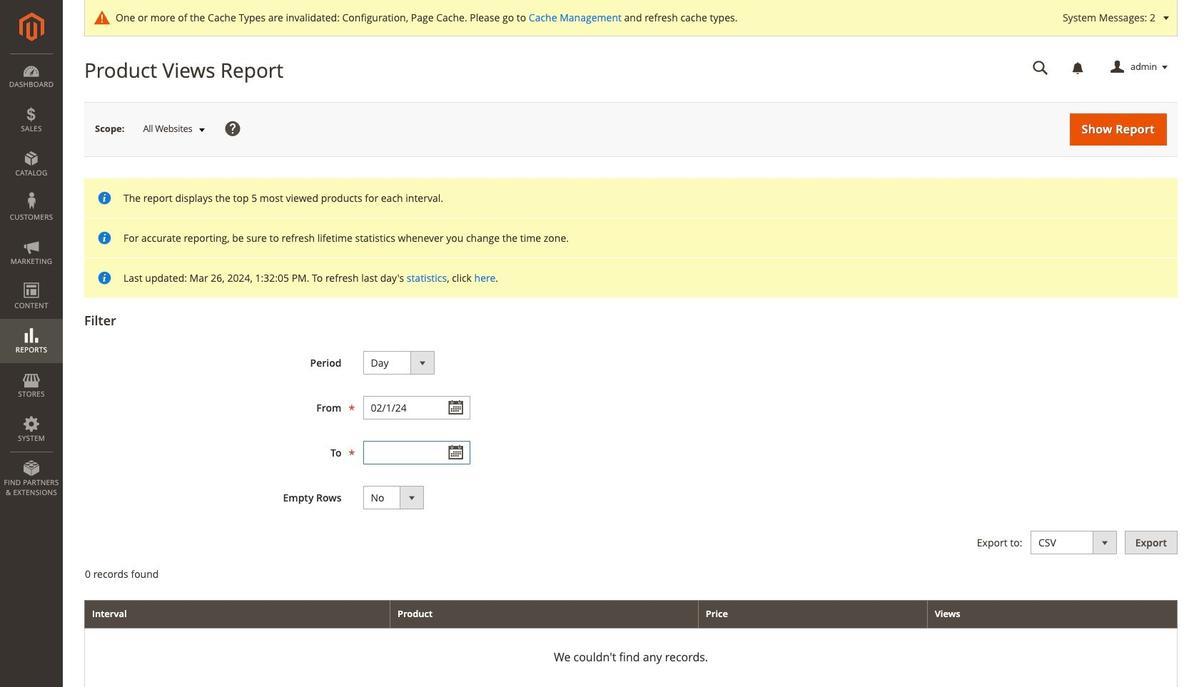 Task type: locate. For each thing, give the bounding box(es) containing it.
menu bar
[[0, 54, 63, 505]]

None text field
[[1024, 55, 1059, 80]]

magento admin panel image
[[19, 12, 44, 41]]

None text field
[[363, 396, 470, 420], [363, 441, 470, 465], [363, 396, 470, 420], [363, 441, 470, 465]]



